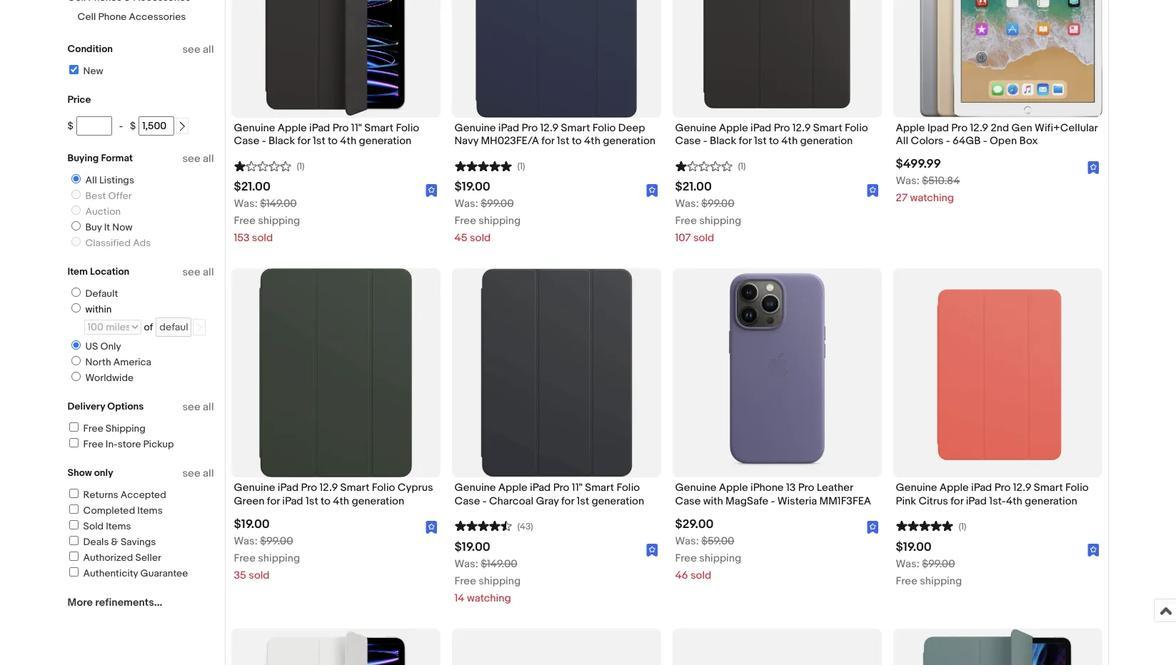 Task type: vqa. For each thing, say whether or not it's contained in the screenshot.
$99.00
yes



Task type: locate. For each thing, give the bounding box(es) containing it.
was: up 45
[[455, 197, 478, 211]]

2 see all from the top
[[182, 152, 214, 166]]

1 1 out of 5 stars image from the left
[[234, 159, 291, 172]]

0 horizontal spatial $
[[68, 120, 73, 132]]

5 out of 5 stars image for citrus
[[896, 519, 953, 533]]

sold for 107 sold
[[694, 232, 715, 245]]

see all button for buying format
[[182, 152, 214, 166]]

[object undefined] image
[[1088, 160, 1100, 174], [1088, 161, 1100, 174], [646, 183, 658, 197], [867, 184, 879, 197], [426, 521, 438, 534], [426, 521, 438, 534], [1088, 543, 1100, 557], [646, 544, 658, 557]]

case inside genuine apple ipad pro 12.9 smart folio case - black for 1st to 4th generation
[[675, 134, 701, 148]]

was: inside "was: $99.00 free shipping 45 sold"
[[455, 197, 478, 211]]

0 horizontal spatial 11"
[[351, 121, 362, 135]]

was:
[[896, 175, 920, 188], [234, 197, 258, 211], [455, 197, 478, 211], [675, 197, 699, 211], [234, 535, 258, 548], [675, 535, 699, 548], [455, 558, 478, 571], [896, 558, 920, 571]]

all for buying format
[[203, 152, 214, 166]]

(43) link
[[455, 519, 533, 533]]

classified ads link
[[65, 237, 154, 249]]

4 see all from the top
[[182, 401, 214, 414]]

(1) link for was: $99.00 free shipping 107 sold
[[675, 159, 746, 172]]

4 all from the top
[[203, 401, 214, 414]]

case inside "genuine apple ipad pro 11" smart folio case - black for 1st to 4th generation"
[[234, 134, 260, 148]]

authorized seller link
[[67, 552, 161, 564]]

shipping for 153 sold
[[258, 215, 300, 228]]

phone
[[98, 11, 127, 23]]

was: down "pink"
[[896, 558, 920, 571]]

shipping inside was: $149.00 free shipping 153 sold
[[258, 215, 300, 228]]

4th inside genuine apple ipad pro 12.9 smart folio case - black for 1st to 4th generation
[[782, 134, 798, 148]]

$499.99
[[896, 157, 941, 172]]

$ for maximum value text field
[[130, 120, 136, 132]]

free inside was: $99.00 free shipping 35 sold
[[234, 552, 256, 566]]

sold right the 35
[[249, 569, 270, 583]]

apple inside genuine apple ipad pro 12.9 smart folio case - black for 1st to 4th generation
[[719, 121, 748, 135]]

pro right citrus
[[995, 482, 1011, 495]]

5 see all from the top
[[182, 467, 214, 481]]

$99.00 inside "was: $99.00 free shipping 45 sold"
[[481, 197, 514, 211]]

apple inside 'genuine apple ipad pro 12.9 smart folio pink citrus for ipad 1st-4th generation'
[[940, 482, 969, 495]]

$ left the minimum value text box
[[68, 120, 73, 132]]

1st inside "genuine apple ipad pro 11" smart folio case - black for 1st to 4th generation"
[[313, 134, 326, 148]]

buy
[[85, 221, 102, 234]]

4th inside genuine ipad pro 12.9 smart folio deep navy mh023fe/a for 1st to 4th generation
[[584, 134, 601, 148]]

- inside genuine apple ipad pro 12.9 smart folio case - black for 1st to 4th generation
[[704, 134, 708, 148]]

sold inside "was: $99.00 free shipping 45 sold"
[[470, 232, 491, 245]]

Minimum Value text field
[[76, 116, 112, 136]]

citrus
[[919, 495, 949, 508]]

shipping inside was: $149.00 free shipping 14 watching
[[479, 575, 521, 588]]

was: up 153
[[234, 197, 258, 211]]

was: for was: $510.84 27 watching
[[896, 175, 920, 188]]

0 horizontal spatial 1 out of 5 stars image
[[234, 159, 291, 172]]

was: up 14
[[455, 558, 478, 571]]

11"
[[351, 121, 362, 135], [572, 482, 583, 495]]

apple inside genuine apple iphone 13 pro leather case with magsafe - wisteria mm1f3fea
[[719, 482, 748, 495]]

1st
[[313, 134, 326, 148], [557, 134, 570, 148], [754, 134, 767, 148], [306, 495, 318, 508], [577, 495, 589, 508]]

12.9 inside genuine ipad pro 12.9 smart folio deep navy mh023fe/a for 1st to 4th generation
[[540, 121, 559, 135]]

(1) down mh023fe/a
[[518, 161, 525, 172]]

$149.00 inside was: $149.00 free shipping 153 sold
[[260, 197, 297, 211]]

folio inside genuine apple ipad pro 12.9 smart folio case - black for 1st to 4th generation
[[845, 121, 868, 135]]

free for 45
[[455, 215, 476, 228]]

(1) link for was: $149.00 free shipping 153 sold
[[234, 159, 305, 172]]

2 $21.00 from the left
[[675, 180, 712, 195]]

sold inside was: $59.00 free shipping 46 sold
[[691, 569, 712, 583]]

was: inside was: $99.00 free shipping 107 sold
[[675, 197, 699, 211]]

0 horizontal spatial 5 out of 5 stars image
[[455, 159, 512, 172]]

0 vertical spatial all
[[896, 134, 909, 148]]

genuine apple ipad pro 12.9 smart folio pink citrus for ipad 1st-4th generation link
[[896, 482, 1100, 512]]

with
[[704, 495, 724, 508]]

12.9 inside genuine apple ipad pro 12.9 smart folio case - black for 1st to 4th generation
[[793, 121, 811, 135]]

$21.00
[[234, 180, 271, 195], [675, 180, 712, 195]]

2 see all button from the top
[[182, 152, 214, 166]]

see for item location
[[182, 266, 201, 279]]

it
[[104, 221, 110, 234]]

$19.00 for was: $99.00 free shipping 45 sold
[[455, 180, 491, 195]]

4th for genuine ipad pro 12.9 smart folio deep navy mh023fe/a for 1st to 4th generation
[[584, 134, 601, 148]]

black for genuine apple ipad pro 12.9 smart folio case - black for 1st to 4th generation
[[710, 134, 737, 148]]

genuine apple ipad pro 12.9 smart folio pink citrus for ipad 1st-4th generation image
[[893, 269, 1103, 478]]

0 horizontal spatial black
[[269, 134, 295, 148]]

free for 153
[[234, 215, 256, 228]]

1 vertical spatial watching
[[467, 592, 511, 606]]

North America radio
[[71, 356, 80, 366]]

smart inside "genuine apple ipad pro 11" smart folio case - black for 1st to 4th generation"
[[364, 121, 394, 135]]

smart inside genuine ipad pro 12.9 smart folio deep navy mh023fe/a for 1st to 4th generation
[[561, 121, 590, 135]]

generation for genuine apple ipad pro 12.9 smart folio pink citrus for ipad 1st-4th generation
[[1025, 495, 1078, 508]]

0 horizontal spatial $149.00
[[260, 197, 297, 211]]

1 see from the top
[[182, 43, 201, 56]]

$ for the minimum value text box
[[68, 120, 73, 132]]

$149.00 inside was: $149.00 free shipping 14 watching
[[481, 558, 518, 571]]

Best Offer radio
[[71, 190, 80, 199]]

colors
[[911, 134, 944, 148]]

sold right 45
[[470, 232, 491, 245]]

sold right 153
[[252, 232, 273, 245]]

case for genuine apple ipad pro 11" smart folio case - black for 1st to 4th generation
[[234, 134, 260, 148]]

deals & savings link
[[67, 537, 156, 549]]

shipping inside was: $99.00 free shipping
[[920, 575, 962, 588]]

1 see all from the top
[[182, 43, 214, 56]]

genuine apple ipad pro 12.9 smart folio case - black for 1st to 4th generation link
[[675, 121, 879, 152]]

11" for $21.00
[[351, 121, 362, 135]]

12.9 for apple ipad pro 12.9 2nd gen wifi+cellular all colors - 64gb - open box
[[970, 121, 989, 135]]

5 see from the top
[[182, 467, 201, 481]]

genuine apple ipad pro 12.9 smart folio cactus for ipad 1st to 4th generation image
[[923, 629, 1073, 666]]

Default radio
[[71, 288, 80, 297]]

sold inside was: $149.00 free shipping 153 sold
[[252, 232, 273, 245]]

pro inside genuine apple ipad pro 12.9 smart folio case - black for 1st to 4th generation
[[774, 121, 790, 135]]

$21.00 for $99.00
[[675, 180, 712, 195]]

1 black from the left
[[269, 134, 295, 148]]

was: for was: $99.00 free shipping
[[896, 558, 920, 571]]

1 vertical spatial 5 out of 5 stars image
[[896, 519, 953, 533]]

genuine apple ipad pro 11" smart folio case - charcoal gray for 1st generation link
[[455, 482, 658, 512]]

(1) link up was: $149.00 free shipping 153 sold
[[234, 159, 305, 172]]

apple ipad pro 12.9 2nd gen wifi+cellular all colors - 64gb - open box image
[[893, 0, 1103, 117]]

2 black from the left
[[710, 134, 737, 148]]

27
[[896, 192, 908, 205]]

(1) down genuine apple ipad pro 12.9 smart folio case - black for 1st to 4th generation
[[738, 161, 746, 172]]

Maximum Value text field
[[139, 116, 175, 136]]

folio inside "genuine apple ipad pro 11" smart folio case - black for 1st to 4th generation"
[[396, 121, 419, 135]]

for inside the genuine ipad pro 12.9 smart folio cyprus green for ipad 1st to 4th generation
[[267, 495, 280, 508]]

was: $99.00 free shipping 35 sold
[[234, 535, 300, 583]]

best offer link
[[65, 190, 135, 202]]

generation for genuine ipad pro 12.9 smart folio deep navy mh023fe/a for 1st to 4th generation
[[603, 134, 656, 148]]

0 vertical spatial 11"
[[351, 121, 362, 135]]

pro inside genuine ipad pro 12.9 smart folio deep navy mh023fe/a for 1st to 4th generation
[[522, 121, 538, 135]]

5 all from the top
[[203, 467, 214, 481]]

12.9 inside apple ipad pro 12.9 2nd gen wifi+cellular all colors - 64gb - open box
[[970, 121, 989, 135]]

2 all from the top
[[203, 152, 214, 166]]

5 out of 5 stars image down citrus
[[896, 519, 953, 533]]

genuine for genuine apple ipad pro 12.9 smart folio pink citrus for ipad 1st-4th generation
[[896, 482, 938, 495]]

genuine ipad pro 12.9 smart folio cyprus green for ipad 1st to 4th generation link
[[234, 482, 438, 512]]

3 see all button from the top
[[182, 266, 214, 279]]

returns
[[83, 489, 118, 502]]

generation inside genuine ipad pro 12.9 smart folio deep navy mh023fe/a for 1st to 4th generation
[[603, 134, 656, 148]]

genuine inside genuine apple iphone 13 pro leather case with magsafe - wisteria mm1f3fea
[[675, 482, 717, 495]]

offer
[[108, 190, 132, 202]]

1st inside genuine apple ipad pro 11" smart folio case - charcoal gray for 1st generation
[[577, 495, 589, 508]]

pro right 13
[[798, 482, 815, 495]]

was: for was: $149.00 free shipping 14 watching
[[455, 558, 478, 571]]

smart inside genuine apple ipad pro 12.9 smart folio case - black for 1st to 4th generation
[[814, 121, 843, 135]]

ipad inside genuine ipad pro 12.9 smart folio deep navy mh023fe/a for 1st to 4th generation
[[499, 121, 519, 135]]

$19.00 down "green"
[[234, 518, 270, 532]]

3 see from the top
[[182, 266, 201, 279]]

1 horizontal spatial watching
[[910, 192, 954, 205]]

all right 'all listings' option
[[85, 174, 97, 186]]

1 vertical spatial 11"
[[572, 482, 583, 495]]

to inside genuine ipad pro 12.9 smart folio deep navy mh023fe/a for 1st to 4th generation
[[572, 134, 582, 148]]

1 horizontal spatial items
[[137, 505, 163, 517]]

0 vertical spatial 5 out of 5 stars image
[[455, 159, 512, 172]]

1 horizontal spatial $21.00
[[675, 180, 712, 195]]

watching down $510.84
[[910, 192, 954, 205]]

completed items
[[83, 505, 163, 517]]

-
[[119, 120, 123, 132], [262, 134, 266, 148], [704, 134, 708, 148], [946, 134, 951, 148], [984, 134, 988, 148], [483, 495, 487, 508], [771, 495, 775, 508]]

apple inside "genuine apple ipad pro 11" smart folio case - black for 1st to 4th generation"
[[278, 121, 307, 135]]

2 1 out of 5 stars image from the left
[[675, 159, 733, 172]]

1st inside genuine apple ipad pro 12.9 smart folio case - black for 1st to 4th generation
[[754, 134, 767, 148]]

was: down $29.00
[[675, 535, 699, 548]]

see
[[182, 43, 201, 56], [182, 152, 201, 166], [182, 266, 201, 279], [182, 401, 201, 414], [182, 467, 201, 481]]

generation inside 'genuine apple ipad pro 12.9 smart folio pink citrus for ipad 1st-4th generation'
[[1025, 495, 1078, 508]]

New checkbox
[[69, 65, 78, 74]]

sold for 153 sold
[[252, 232, 273, 245]]

11" inside genuine apple ipad pro 11" smart folio case - charcoal gray for 1st generation
[[572, 482, 583, 495]]

5 out of 5 stars image down navy
[[455, 159, 512, 172]]

all inside apple ipad pro 12.9 2nd gen wifi+cellular all colors - 64gb - open box
[[896, 134, 909, 148]]

see all for condition
[[182, 43, 214, 56]]

genuine inside 'genuine apple ipad pro 12.9 smart folio pink citrus for ipad 1st-4th generation'
[[896, 482, 938, 495]]

pro right "green"
[[301, 482, 317, 495]]

2 $ from the left
[[130, 120, 136, 132]]

default text field
[[156, 318, 192, 337]]

was: inside was: $59.00 free shipping 46 sold
[[675, 535, 699, 548]]

$19.00 down '4.5 out of 5 stars' image
[[455, 541, 491, 555]]

shipping inside "was: $99.00 free shipping 45 sold"
[[479, 215, 521, 228]]

authenticity
[[83, 568, 138, 580]]

mxt32fe/a genuine apple ipad pro 11" 1st - 4th gen smart folio white smart folio image
[[231, 629, 440, 666]]

1 horizontal spatial 5 out of 5 stars image
[[896, 519, 953, 533]]

was: for was: $99.00 free shipping 107 sold
[[675, 197, 699, 211]]

$19.00 up "was: $99.00 free shipping 45 sold" at the left of the page
[[455, 180, 491, 195]]

generation for genuine apple ipad pro 11" smart folio case - charcoal gray for 1st generation
[[592, 495, 645, 508]]

3 see all from the top
[[182, 266, 214, 279]]

$ left maximum value text field
[[130, 120, 136, 132]]

for
[[298, 134, 311, 148], [542, 134, 555, 148], [739, 134, 752, 148], [267, 495, 280, 508], [561, 495, 574, 508], [951, 495, 964, 508]]

12.9 inside the genuine ipad pro 12.9 smart folio cyprus green for ipad 1st to 4th generation
[[320, 482, 338, 495]]

box
[[1020, 134, 1038, 148]]

genuine inside "genuine apple ipad pro 11" smart folio case - black for 1st to 4th generation"
[[234, 121, 275, 135]]

delivery options
[[68, 401, 144, 413]]

free inside was: $99.00 free shipping 107 sold
[[675, 215, 697, 228]]

generation inside genuine apple ipad pro 12.9 smart folio case - black for 1st to 4th generation
[[801, 134, 853, 148]]

see all button for delivery options
[[182, 401, 214, 414]]

1 horizontal spatial all
[[896, 134, 909, 148]]

&
[[111, 537, 118, 549]]

was: inside was: $149.00 free shipping 14 watching
[[455, 558, 478, 571]]

pro inside "genuine apple ipad pro 11" smart folio case - black for 1st to 4th generation"
[[333, 121, 349, 135]]

pro inside apple ipad pro 12.9 2nd gen wifi+cellular all colors - 64gb - open box
[[952, 121, 968, 135]]

was: inside was: $99.00 free shipping
[[896, 558, 920, 571]]

free shipping link
[[67, 423, 146, 435]]

free inside was: $59.00 free shipping 46 sold
[[675, 552, 697, 566]]

Completed Items checkbox
[[69, 505, 78, 514]]

was: $510.84 27 watching
[[896, 175, 961, 205]]

- inside "genuine apple ipad pro 11" smart folio case - black for 1st to 4th generation"
[[262, 134, 266, 148]]

1 horizontal spatial 11"
[[572, 482, 583, 495]]

genuine apple iphone 13 pro leather case with magsafe - wisteria mm1f3fea
[[675, 482, 872, 508]]

items for completed items
[[137, 505, 163, 517]]

genuine apple ipad pro 11" smart folio case - black for 1st to 4th generation link
[[234, 121, 438, 152]]

3 all from the top
[[203, 266, 214, 279]]

genuine apple ipad pro 12.9 smart folio case - black for 1st to 4th generation image
[[673, 0, 882, 118]]

free inside "was: $99.00 free shipping 45 sold"
[[455, 215, 476, 228]]

pro down genuine apple ipad pro 12.9 smart folio case - black for 1st to 4th generation image
[[774, 121, 790, 135]]

north
[[85, 356, 111, 369]]

$21.00 up was: $99.00 free shipping 107 sold
[[675, 180, 712, 195]]

was: $149.00 free shipping 14 watching
[[455, 558, 521, 606]]

black inside "genuine apple ipad pro 11" smart folio case - black for 1st to 4th generation"
[[269, 134, 295, 148]]

5 see all button from the top
[[182, 467, 214, 481]]

Authenticity Guarantee checkbox
[[69, 568, 78, 577]]

go image
[[195, 323, 205, 333]]

completed items link
[[67, 505, 163, 517]]

1 horizontal spatial $149.00
[[481, 558, 518, 571]]

folio
[[396, 121, 419, 135], [593, 121, 616, 135], [845, 121, 868, 135], [372, 482, 395, 495], [617, 482, 640, 495], [1066, 482, 1089, 495]]

all
[[203, 43, 214, 56], [203, 152, 214, 166], [203, 266, 214, 279], [203, 401, 214, 414], [203, 467, 214, 481]]

case inside genuine apple ipad pro 11" smart folio case - charcoal gray for 1st generation
[[455, 495, 480, 508]]

items up deals & savings
[[106, 521, 131, 533]]

(1) link down citrus
[[896, 519, 967, 533]]

genuine inside genuine apple ipad pro 11" smart folio case - charcoal gray for 1st generation
[[455, 482, 496, 495]]

was: up the 35
[[234, 535, 258, 548]]

Auction radio
[[71, 206, 80, 215]]

was: inside was: $149.00 free shipping 153 sold
[[234, 197, 258, 211]]

folio for genuine apple ipad pro 12.9 smart folio pink citrus for ipad 1st-4th generation
[[1066, 482, 1089, 495]]

more refinements... button
[[68, 597, 162, 610]]

accessories
[[129, 11, 186, 23]]

$99.00 inside was: $99.00 free shipping
[[922, 558, 956, 571]]

all left colors
[[896, 134, 909, 148]]

45
[[455, 232, 468, 245]]

america
[[113, 356, 151, 369]]

Buy It Now radio
[[71, 221, 80, 231]]

pro right navy
[[522, 121, 538, 135]]

$19.00 for was: $99.00 free shipping 35 sold
[[234, 518, 270, 532]]

was: for was: $59.00 free shipping 46 sold
[[675, 535, 699, 548]]

1 all from the top
[[203, 43, 214, 56]]

ipad
[[309, 121, 330, 135], [499, 121, 519, 135], [751, 121, 772, 135], [278, 482, 299, 495], [530, 482, 551, 495], [972, 482, 993, 495], [282, 495, 303, 508], [966, 495, 987, 508]]

5 out of 5 stars image for mh023fe/a
[[455, 159, 512, 172]]

$149.00 for $21.00
[[260, 197, 297, 211]]

returns accepted
[[83, 489, 166, 502]]

1 horizontal spatial $
[[130, 120, 136, 132]]

us
[[85, 341, 98, 353]]

genuine inside genuine apple ipad pro 12.9 smart folio case - black for 1st to 4th generation
[[675, 121, 717, 135]]

genuine ipad pro 12.9 smart folio deep navy mh023fe/a for 1st to 4th generation image
[[476, 0, 637, 118]]

folio for genuine apple ipad pro 12.9 smart folio case - black for 1st to 4th generation
[[845, 121, 868, 135]]

black
[[269, 134, 295, 148], [710, 134, 737, 148]]

free inside was: $149.00 free shipping 14 watching
[[455, 575, 476, 588]]

4 see from the top
[[182, 401, 201, 414]]

(1) down "genuine apple ipad pro 11" smart folio case - black for 1st to 4th generation"
[[297, 161, 305, 172]]

apple
[[278, 121, 307, 135], [719, 121, 748, 135], [896, 121, 925, 135], [499, 482, 528, 495], [719, 482, 748, 495], [940, 482, 969, 495]]

genuine ipad pro 12.9 smart folio cyprus green for ipad 1st to 4th generation image
[[260, 269, 412, 478]]

was: for was: $149.00 free shipping 153 sold
[[234, 197, 258, 211]]

items for sold items
[[106, 521, 131, 533]]

shipping inside was: $99.00 free shipping 107 sold
[[700, 215, 742, 228]]

4th inside the genuine ipad pro 12.9 smart folio cyprus green for ipad 1st to 4th generation
[[333, 495, 349, 508]]

folio inside genuine apple ipad pro 11" smart folio case - charcoal gray for 1st generation
[[617, 482, 640, 495]]

2 see from the top
[[182, 152, 201, 166]]

(1) down 'genuine apple ipad pro 12.9 smart folio pink citrus for ipad 1st-4th generation'
[[959, 521, 967, 533]]

1 horizontal spatial 1 out of 5 stars image
[[675, 159, 733, 172]]

genuine apple ipad pro 11" 1st - 4th gen smart folio case - cyprus green image
[[673, 629, 882, 666]]

12.9 for genuine ipad pro 12.9 smart folio cyprus green for ipad 1st to 4th generation
[[320, 482, 338, 495]]

0 vertical spatial watching
[[910, 192, 954, 205]]

seller
[[135, 552, 161, 564]]

11" inside "genuine apple ipad pro 11" smart folio case - black for 1st to 4th generation"
[[351, 121, 362, 135]]

$99.00 inside was: $99.00 free shipping 35 sold
[[260, 535, 293, 548]]

0 vertical spatial items
[[137, 505, 163, 517]]

cell
[[78, 11, 96, 23]]

all for delivery options
[[203, 401, 214, 414]]

2nd
[[991, 121, 1010, 135]]

for inside 'genuine apple ipad pro 12.9 smart folio pink citrus for ipad 1st-4th generation'
[[951, 495, 964, 508]]

was: up 27
[[896, 175, 920, 188]]

1 vertical spatial all
[[85, 174, 97, 186]]

was: up 107
[[675, 197, 699, 211]]

generation inside "genuine apple ipad pro 11" smart folio case - black for 1st to 4th generation"
[[359, 134, 412, 148]]

authorized seller
[[83, 552, 161, 564]]

1st inside genuine ipad pro 12.9 smart folio deep navy mh023fe/a for 1st to 4th generation
[[557, 134, 570, 148]]

case for genuine apple ipad pro 12.9 smart folio case - black for 1st to 4th generation
[[675, 134, 701, 148]]

sold inside was: $99.00 free shipping 35 sold
[[249, 569, 270, 583]]

0 horizontal spatial watching
[[467, 592, 511, 606]]

items down the 'accepted'
[[137, 505, 163, 517]]

was: inside was: $510.84 27 watching
[[896, 175, 920, 188]]

1 out of 5 stars image up was: $99.00 free shipping 107 sold
[[675, 159, 733, 172]]

[object undefined] image
[[426, 183, 438, 197], [867, 183, 879, 197], [426, 184, 438, 197], [646, 184, 658, 197], [867, 521, 879, 534], [867, 521, 879, 534], [646, 543, 658, 557], [1088, 544, 1100, 557]]

sold inside was: $99.00 free shipping 107 sold
[[694, 232, 715, 245]]

1 out of 5 stars image
[[234, 159, 291, 172], [675, 159, 733, 172]]

show
[[68, 467, 92, 479]]

was: $149.00 free shipping 153 sold
[[234, 197, 300, 245]]

genuine apple ipad pro 11" smart folio case - charcoal gray for 1st generation image
[[480, 269, 633, 478]]

1 see all button from the top
[[182, 43, 214, 56]]

apple for genuine apple ipad pro 12.9 smart folio case - black for 1st to 4th generation
[[719, 121, 748, 135]]

free
[[234, 215, 256, 228], [455, 215, 476, 228], [675, 215, 697, 228], [83, 423, 103, 435], [83, 439, 103, 451], [234, 552, 256, 566], [675, 552, 697, 566], [455, 575, 476, 588], [896, 575, 918, 588]]

all for item location
[[203, 266, 214, 279]]

0 vertical spatial $149.00
[[260, 197, 297, 211]]

pro
[[333, 121, 349, 135], [522, 121, 538, 135], [774, 121, 790, 135], [952, 121, 968, 135], [301, 482, 317, 495], [553, 482, 570, 495], [798, 482, 815, 495], [995, 482, 1011, 495]]

for inside genuine apple ipad pro 12.9 smart folio case - black for 1st to 4th generation
[[739, 134, 752, 148]]

was: for was: $99.00 free shipping 35 sold
[[234, 535, 258, 548]]

smart for genuine apple ipad pro 12.9 smart folio case - black for 1st to 4th generation
[[814, 121, 843, 135]]

see all for item location
[[182, 266, 214, 279]]

authenticity guarantee link
[[67, 568, 188, 580]]

pro inside 'genuine apple ipad pro 12.9 smart folio pink citrus for ipad 1st-4th generation'
[[995, 482, 1011, 495]]

pro right ipad
[[952, 121, 968, 135]]

genuine ipad pro 12.9 smart folio cyprus green for ipad 1st to 4th generation
[[234, 482, 433, 508]]

watching
[[910, 192, 954, 205], [467, 592, 511, 606]]

sold for 35 sold
[[249, 569, 270, 583]]

was: inside was: $99.00 free shipping 35 sold
[[234, 535, 258, 548]]

see all
[[182, 43, 214, 56], [182, 152, 214, 166], [182, 266, 214, 279], [182, 401, 214, 414], [182, 467, 214, 481]]

listings
[[99, 174, 134, 186]]

black for genuine apple ipad pro 11" smart folio case - black for 1st to 4th generation
[[269, 134, 295, 148]]

store
[[118, 439, 141, 451]]

1 $ from the left
[[68, 120, 73, 132]]

5 out of 5 stars image
[[455, 159, 512, 172], [896, 519, 953, 533]]

(1)
[[297, 161, 305, 172], [518, 161, 525, 172], [738, 161, 746, 172], [959, 521, 967, 533]]

smart inside 'genuine apple ipad pro 12.9 smart folio pink citrus for ipad 1st-4th generation'
[[1034, 482, 1063, 495]]

more refinements...
[[68, 597, 162, 610]]

1 vertical spatial items
[[106, 521, 131, 533]]

US Only radio
[[71, 341, 80, 350]]

0 horizontal spatial $21.00
[[234, 180, 271, 195]]

sold right 107
[[694, 232, 715, 245]]

sold
[[252, 232, 273, 245], [470, 232, 491, 245], [694, 232, 715, 245], [249, 569, 270, 583], [691, 569, 712, 583]]

folio for genuine apple ipad pro 11" smart folio case - charcoal gray for 1st generation
[[617, 482, 640, 495]]

all for condition
[[203, 43, 214, 56]]

0 horizontal spatial all
[[85, 174, 97, 186]]

smart
[[364, 121, 394, 135], [561, 121, 590, 135], [814, 121, 843, 135], [340, 482, 370, 495], [585, 482, 614, 495], [1034, 482, 1063, 495]]

1 $21.00 from the left
[[234, 180, 271, 195]]

genuine ipad pro 12.9 smart folio deep navy mh023fe/a for 1st to 4th generation
[[455, 121, 656, 148]]

submit price range image
[[177, 122, 187, 132]]

(1) link down mh023fe/a
[[455, 159, 525, 172]]

shipping inside was: $99.00 free shipping 35 sold
[[258, 552, 300, 566]]

all listings
[[85, 174, 134, 186]]

1 out of 5 stars image up was: $149.00 free shipping 153 sold
[[234, 159, 291, 172]]

smart inside the genuine ipad pro 12.9 smart folio cyprus green for ipad 1st to 4th generation
[[340, 482, 370, 495]]

1 vertical spatial $149.00
[[481, 558, 518, 571]]

watching right 14
[[467, 592, 511, 606]]

shipping inside was: $59.00 free shipping 46 sold
[[700, 552, 742, 566]]

(1) link up was: $99.00 free shipping 107 sold
[[675, 159, 746, 172]]

genuine inside the genuine ipad pro 12.9 smart folio cyprus green for ipad 1st to 4th generation
[[234, 482, 275, 495]]

4 see all button from the top
[[182, 401, 214, 414]]

free for 46
[[675, 552, 697, 566]]

4th
[[340, 134, 357, 148], [584, 134, 601, 148], [782, 134, 798, 148], [333, 495, 349, 508], [1006, 495, 1023, 508]]

sold right the 46
[[691, 569, 712, 583]]

in-
[[106, 439, 118, 451]]

$21.00 up was: $149.00 free shipping 153 sold
[[234, 180, 271, 195]]

pro down genuine apple ipad pro 11" smart folio case - black for 1st to 4th generation image
[[333, 121, 349, 135]]

case inside genuine apple iphone 13 pro leather case with magsafe - wisteria mm1f3fea
[[675, 495, 701, 508]]

0 horizontal spatial items
[[106, 521, 131, 533]]

1 horizontal spatial black
[[710, 134, 737, 148]]

wifi+cellular
[[1035, 121, 1098, 135]]

pro right charcoal
[[553, 482, 570, 495]]

deals
[[83, 537, 109, 549]]

(1) link
[[234, 159, 305, 172], [455, 159, 525, 172], [675, 159, 746, 172], [896, 519, 967, 533]]



Task type: describe. For each thing, give the bounding box(es) containing it.
for inside genuine ipad pro 12.9 smart folio deep navy mh023fe/a for 1st to 4th generation
[[542, 134, 555, 148]]

wisteria
[[778, 495, 817, 508]]

see for buying format
[[182, 152, 201, 166]]

genuine apple ipad pro 11" smart folio case - black for 1st to 4th generation
[[234, 121, 419, 148]]

pro inside genuine apple ipad pro 11" smart folio case - charcoal gray for 1st generation
[[553, 482, 570, 495]]

1st-
[[990, 495, 1007, 508]]

was: $99.00 free shipping 45 sold
[[455, 197, 521, 245]]

see all for delivery options
[[182, 401, 214, 414]]

only
[[94, 467, 113, 479]]

free for 107
[[675, 215, 697, 228]]

Sold Items checkbox
[[69, 521, 78, 530]]

(1) for was: $99.00 free shipping 45 sold
[[518, 161, 525, 172]]

apple for genuine apple ipad pro 12.9 smart folio pink citrus for ipad 1st-4th generation
[[940, 482, 969, 495]]

leather
[[817, 482, 853, 495]]

Classified Ads radio
[[71, 237, 80, 246]]

107
[[675, 232, 691, 245]]

buying
[[68, 152, 99, 164]]

all for show only
[[203, 467, 214, 481]]

was: $99.00 free shipping 107 sold
[[675, 197, 742, 245]]

deals & savings
[[83, 537, 156, 549]]

see for delivery options
[[182, 401, 201, 414]]

apple ipad pro 12.9 2nd gen wifi+cellular all colors - 64gb - open box link
[[896, 121, 1100, 152]]

was: $59.00 free shipping 46 sold
[[675, 535, 742, 583]]

ipad
[[928, 121, 949, 135]]

format
[[101, 152, 133, 164]]

ipad inside "genuine apple ipad pro 11" smart folio case - black for 1st to 4th generation"
[[309, 121, 330, 135]]

condition
[[68, 43, 113, 55]]

sold items link
[[67, 521, 131, 533]]

genuine for genuine ipad pro 12.9 smart folio cyprus green for ipad 1st to 4th generation
[[234, 482, 275, 495]]

apple ipad pro 12.9 2nd gen wifi+cellular all colors - 64gb - open box
[[896, 121, 1098, 148]]

ipad inside genuine apple ipad pro 12.9 smart folio case - black for 1st to 4th generation
[[751, 121, 772, 135]]

gen
[[1012, 121, 1033, 135]]

of
[[144, 321, 153, 334]]

genuine apple ipad pro 11" smart folio case - deep navy for 1st to 4th image
[[452, 629, 661, 666]]

all listings link
[[65, 174, 137, 186]]

worldwide
[[85, 372, 134, 384]]

genuine for genuine apple ipad pro 12.9 smart folio case - black for 1st to 4th generation
[[675, 121, 717, 135]]

default
[[85, 288, 118, 300]]

navy
[[455, 134, 479, 148]]

north america link
[[65, 356, 154, 369]]

free for 35
[[234, 552, 256, 566]]

apple for genuine apple ipad pro 11" smart folio case - black for 1st to 4th generation
[[278, 121, 307, 135]]

14
[[455, 592, 465, 606]]

64gb
[[953, 134, 981, 148]]

folio for genuine apple ipad pro 11" smart folio case - black for 1st to 4th generation
[[396, 121, 419, 135]]

see for show only
[[182, 467, 201, 481]]

Free Shipping checkbox
[[69, 423, 78, 432]]

refinements...
[[95, 597, 162, 610]]

folio inside the genuine ipad pro 12.9 smart folio cyprus green for ipad 1st to 4th generation
[[372, 482, 395, 495]]

pickup
[[143, 439, 174, 451]]

see all for buying format
[[182, 152, 214, 166]]

genuine apple ipad pro 11" smart folio case - black for 1st to 4th generation image
[[231, 0, 440, 118]]

default link
[[65, 288, 121, 300]]

delivery
[[68, 401, 105, 413]]

guarantee
[[140, 568, 188, 580]]

auction
[[85, 206, 121, 218]]

to inside "genuine apple ipad pro 11" smart folio case - black for 1st to 4th generation"
[[328, 134, 338, 148]]

pink
[[896, 495, 917, 508]]

All Listings radio
[[71, 174, 80, 184]]

pro inside genuine apple iphone 13 pro leather case with magsafe - wisteria mm1f3fea
[[798, 482, 815, 495]]

Worldwide radio
[[71, 372, 80, 381]]

genuine for genuine apple iphone 13 pro leather case with magsafe - wisteria mm1f3fea
[[675, 482, 717, 495]]

4th for genuine ipad pro 12.9 smart folio cyprus green for ipad 1st to 4th generation
[[333, 495, 349, 508]]

now
[[112, 221, 133, 234]]

46
[[675, 569, 688, 583]]

savings
[[121, 537, 156, 549]]

sold for 45 sold
[[470, 232, 491, 245]]

genuine for genuine ipad pro 12.9 smart folio deep navy mh023fe/a for 1st to 4th generation
[[455, 121, 496, 135]]

ipad inside genuine apple ipad pro 11" smart folio case - charcoal gray for 1st generation
[[530, 482, 551, 495]]

(1) for was: $149.00 free shipping 153 sold
[[297, 161, 305, 172]]

accepted
[[121, 489, 166, 502]]

apple for genuine apple iphone 13 pro leather case with magsafe - wisteria mm1f3fea
[[719, 482, 748, 495]]

show only
[[68, 467, 113, 479]]

genuine apple ipad pro 12.9 smart folio case - black for 1st to 4th generation
[[675, 121, 868, 148]]

4th inside "genuine apple ipad pro 11" smart folio case - black for 1st to 4th generation"
[[340, 134, 357, 148]]

shipping for 14 watching
[[479, 575, 521, 588]]

see all button for condition
[[182, 43, 214, 56]]

ads
[[133, 237, 151, 249]]

watching inside was: $510.84 27 watching
[[910, 192, 954, 205]]

watching inside was: $149.00 free shipping 14 watching
[[467, 592, 511, 606]]

genuine apple ipad pro 12.9 smart folio pink citrus for ipad 1st-4th generation
[[896, 482, 1089, 508]]

Deals & Savings checkbox
[[69, 537, 78, 546]]

genuine apple iphone 13 pro leather case with magsafe - wisteria mm1f3fea image
[[673, 269, 882, 478]]

see all button for show only
[[182, 467, 214, 481]]

smart for genuine apple ipad pro 12.9 smart folio pink citrus for ipad 1st-4th generation
[[1034, 482, 1063, 495]]

Returns Accepted checkbox
[[69, 489, 78, 499]]

magsafe
[[726, 495, 769, 508]]

see all for show only
[[182, 467, 214, 481]]

Free In-store Pickup checkbox
[[69, 439, 78, 448]]

$19.00 for was: $149.00 free shipping 14 watching
[[455, 541, 491, 555]]

location
[[90, 266, 130, 278]]

was: for was: $99.00 free shipping 45 sold
[[455, 197, 478, 211]]

4th for genuine apple ipad pro 12.9 smart folio pink citrus for ipad 1st-4th generation
[[1006, 495, 1023, 508]]

apple inside apple ipad pro 12.9 2nd gen wifi+cellular all colors - 64gb - open box
[[896, 121, 925, 135]]

worldwide link
[[65, 372, 136, 384]]

case for genuine apple ipad pro 11" smart folio case - charcoal gray for 1st generation
[[455, 495, 480, 508]]

$19.00 up was: $99.00 free shipping on the right bottom of page
[[896, 541, 932, 555]]

11" for $19.00
[[572, 482, 583, 495]]

1 out of 5 stars image for $149.00
[[234, 159, 291, 172]]

within radio
[[71, 304, 80, 313]]

$21.00 for $149.00
[[234, 180, 271, 195]]

$149.00 for $19.00
[[481, 558, 518, 571]]

12.9 for genuine ipad pro 12.9 smart folio deep navy mh023fe/a for 1st to 4th generation
[[540, 121, 559, 135]]

smart for genuine apple ipad pro 11" smart folio case - black for 1st to 4th generation
[[364, 121, 394, 135]]

shipping for 107 sold
[[700, 215, 742, 228]]

apple for genuine apple ipad pro 11" smart folio case - charcoal gray for 1st generation
[[499, 482, 528, 495]]

sold items
[[83, 521, 131, 533]]

shipping for 45 sold
[[479, 215, 521, 228]]

cell phone accessories
[[78, 11, 186, 23]]

pro inside the genuine ipad pro 12.9 smart folio cyprus green for ipad 1st to 4th generation
[[301, 482, 317, 495]]

item
[[68, 266, 88, 278]]

sold for 46 sold
[[691, 569, 712, 583]]

only
[[100, 341, 121, 353]]

1 out of 5 stars image for $99.00
[[675, 159, 733, 172]]

free for 14
[[455, 575, 476, 588]]

$99.00 for 35 sold
[[260, 535, 293, 548]]

genuine apple ipad pro 11" smart folio case - charcoal gray for 1st generation
[[455, 482, 645, 508]]

authenticity guarantee
[[83, 568, 188, 580]]

smart for genuine apple ipad pro 11" smart folio case - charcoal gray for 1st generation
[[585, 482, 614, 495]]

was: $99.00 free shipping
[[896, 558, 962, 588]]

to inside the genuine ipad pro 12.9 smart folio cyprus green for ipad 1st to 4th generation
[[321, 495, 331, 508]]

folio inside genuine ipad pro 12.9 smart folio deep navy mh023fe/a for 1st to 4th generation
[[593, 121, 616, 135]]

generation for genuine ipad pro 12.9 smart folio cyprus green for ipad 1st to 4th generation
[[352, 495, 404, 508]]

$99.00 for 107 sold
[[702, 197, 735, 211]]

1st inside the genuine ipad pro 12.9 smart folio cyprus green for ipad 1st to 4th generation
[[306, 495, 318, 508]]

(1) for was: $99.00 free shipping 107 sold
[[738, 161, 746, 172]]

- inside genuine apple iphone 13 pro leather case with magsafe - wisteria mm1f3fea
[[771, 495, 775, 508]]

iphone
[[751, 482, 784, 495]]

classified
[[85, 237, 131, 249]]

4.5 out of 5 stars image
[[455, 519, 512, 533]]

see for condition
[[182, 43, 201, 56]]

12.9 inside 'genuine apple ipad pro 12.9 smart folio pink citrus for ipad 1st-4th generation'
[[1014, 482, 1032, 495]]

shipping for 35 sold
[[258, 552, 300, 566]]

shipping for 46 sold
[[700, 552, 742, 566]]

for inside genuine apple ipad pro 11" smart folio case - charcoal gray for 1st generation
[[561, 495, 574, 508]]

gray
[[536, 495, 559, 508]]

north america
[[85, 356, 151, 369]]

us only link
[[65, 341, 124, 353]]

free inside was: $99.00 free shipping
[[896, 575, 918, 588]]

(1) link for was: $99.00 free shipping 45 sold
[[455, 159, 525, 172]]

new link
[[67, 65, 103, 77]]

us only
[[85, 341, 121, 353]]

see all button for item location
[[182, 266, 214, 279]]

deep
[[619, 121, 645, 135]]

Authorized Seller checkbox
[[69, 552, 78, 562]]

best
[[85, 190, 106, 202]]

genuine for genuine apple ipad pro 11" smart folio case - charcoal gray for 1st generation
[[455, 482, 496, 495]]

- inside genuine apple ipad pro 11" smart folio case - charcoal gray for 1st generation
[[483, 495, 487, 508]]

charcoal
[[489, 495, 534, 508]]

buy it now link
[[65, 221, 135, 234]]

for inside "genuine apple ipad pro 11" smart folio case - black for 1st to 4th generation"
[[298, 134, 311, 148]]

$510.84
[[922, 175, 961, 188]]

auction link
[[65, 206, 124, 218]]

$99.00 for 45 sold
[[481, 197, 514, 211]]

to inside genuine apple ipad pro 12.9 smart folio case - black for 1st to 4th generation
[[769, 134, 779, 148]]

genuine for genuine apple ipad pro 11" smart folio case - black for 1st to 4th generation
[[234, 121, 275, 135]]

153
[[234, 232, 250, 245]]

best offer
[[85, 190, 132, 202]]

shipping
[[106, 423, 146, 435]]



